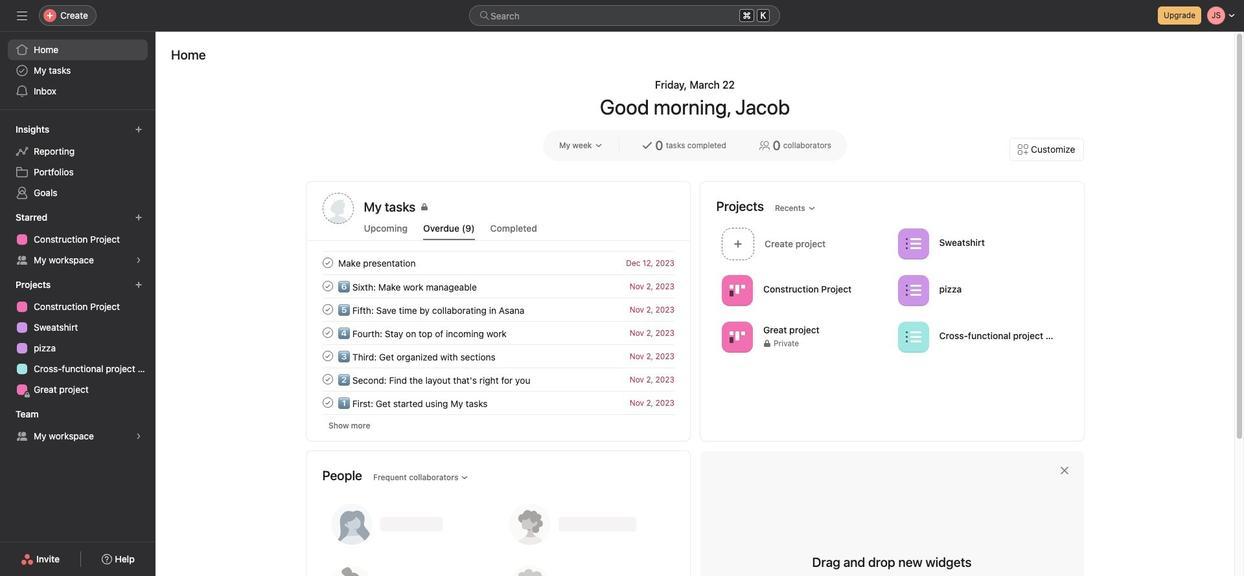 Task type: describe. For each thing, give the bounding box(es) containing it.
mark complete image for 5th mark complete option from the bottom of the page
[[320, 255, 335, 271]]

mark complete image for 4th mark complete option from the top of the page
[[320, 325, 335, 341]]

2 mark complete checkbox from the top
[[320, 279, 335, 294]]

new project or portfolio image
[[135, 281, 143, 289]]

global element
[[0, 32, 156, 110]]

add items to starred image
[[135, 214, 143, 222]]

projects element
[[0, 274, 156, 403]]

4 mark complete checkbox from the top
[[320, 325, 335, 341]]

3 mark complete checkbox from the top
[[320, 302, 335, 318]]

Search tasks, projects, and more text field
[[469, 5, 780, 26]]

starred element
[[0, 206, 156, 274]]

1 board image from the top
[[730, 283, 745, 299]]

see details, my workspace image
[[135, 257, 143, 264]]

hide sidebar image
[[17, 10, 27, 21]]



Task type: vqa. For each thing, say whether or not it's contained in the screenshot.
new project or portfolio 'image'
yes



Task type: locate. For each thing, give the bounding box(es) containing it.
1 mark complete image from the top
[[320, 255, 335, 271]]

None field
[[469, 5, 780, 26]]

3 mark complete image from the top
[[320, 372, 335, 388]]

0 vertical spatial mark complete checkbox
[[320, 349, 335, 364]]

list image
[[906, 236, 921, 252], [906, 330, 921, 345]]

1 mark complete checkbox from the top
[[320, 255, 335, 271]]

1 list image from the top
[[906, 236, 921, 252]]

2 mark complete image from the top
[[320, 325, 335, 341]]

1 mark complete image from the top
[[320, 279, 335, 294]]

board image
[[730, 283, 745, 299], [730, 330, 745, 345]]

list image
[[906, 283, 921, 299]]

0 vertical spatial board image
[[730, 283, 745, 299]]

insights element
[[0, 118, 156, 206]]

1 vertical spatial mark complete checkbox
[[320, 395, 335, 411]]

new insights image
[[135, 126, 143, 134]]

Mark complete checkbox
[[320, 349, 335, 364], [320, 395, 335, 411]]

mark complete image
[[320, 279, 335, 294], [320, 325, 335, 341], [320, 372, 335, 388], [320, 395, 335, 411]]

4 mark complete image from the top
[[320, 395, 335, 411]]

mark complete image for third mark complete option from the top
[[320, 302, 335, 318]]

list item
[[717, 224, 893, 264], [307, 252, 690, 275], [307, 275, 690, 298], [307, 298, 690, 322], [307, 322, 690, 345], [307, 345, 690, 368], [307, 368, 690, 392], [307, 392, 690, 415]]

0 vertical spatial mark complete image
[[320, 255, 335, 271]]

1 vertical spatial list image
[[906, 330, 921, 345]]

2 mark complete checkbox from the top
[[320, 395, 335, 411]]

teams element
[[0, 403, 156, 450]]

2 vertical spatial mark complete image
[[320, 349, 335, 364]]

mark complete image for second mark complete option
[[320, 279, 335, 294]]

3 mark complete image from the top
[[320, 349, 335, 364]]

2 mark complete image from the top
[[320, 302, 335, 318]]

0 vertical spatial list image
[[906, 236, 921, 252]]

2 list image from the top
[[906, 330, 921, 345]]

dismiss image
[[1060, 466, 1070, 476]]

list image up list icon
[[906, 236, 921, 252]]

mark complete image
[[320, 255, 335, 271], [320, 302, 335, 318], [320, 349, 335, 364]]

list image down list icon
[[906, 330, 921, 345]]

5 mark complete checkbox from the top
[[320, 372, 335, 388]]

1 vertical spatial mark complete image
[[320, 302, 335, 318]]

1 mark complete checkbox from the top
[[320, 349, 335, 364]]

see details, my workspace image
[[135, 433, 143, 441]]

mark complete image for 5th mark complete option
[[320, 372, 335, 388]]

1 vertical spatial board image
[[730, 330, 745, 345]]

Mark complete checkbox
[[320, 255, 335, 271], [320, 279, 335, 294], [320, 302, 335, 318], [320, 325, 335, 341], [320, 372, 335, 388]]

add profile photo image
[[323, 193, 354, 224]]

2 board image from the top
[[730, 330, 745, 345]]



